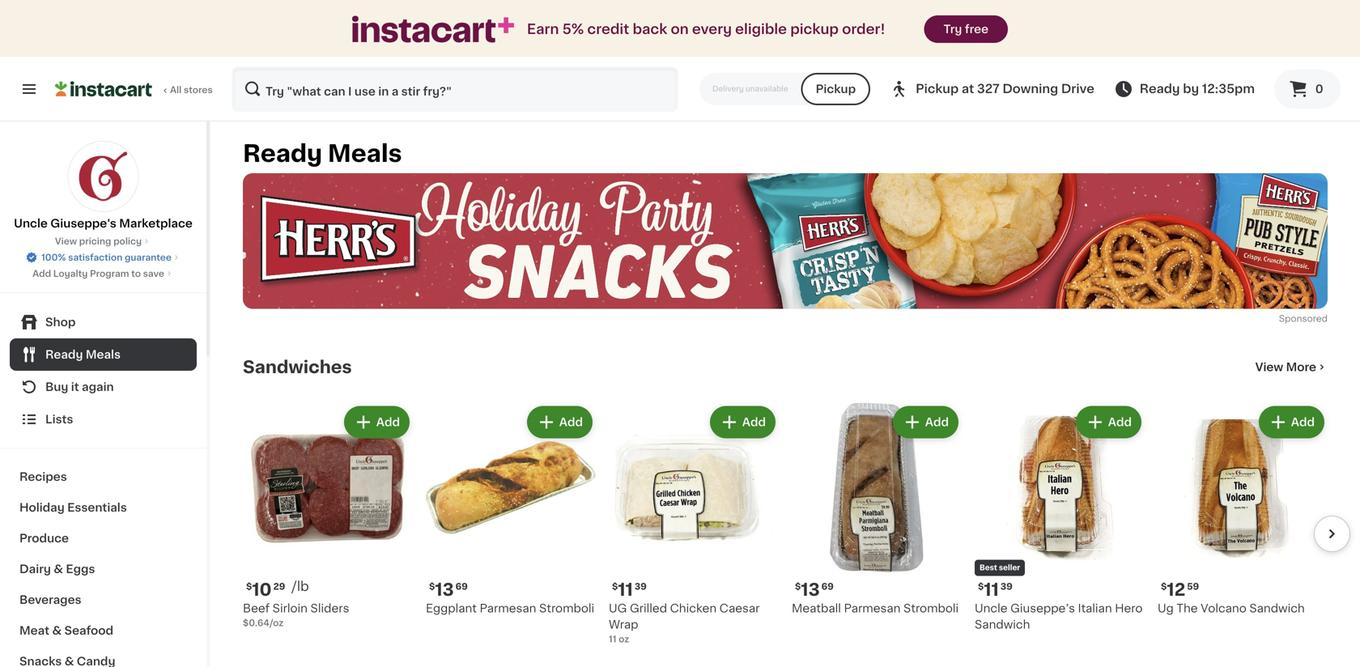 Task type: locate. For each thing, give the bounding box(es) containing it.
1 horizontal spatial view
[[1256, 362, 1284, 373]]

1 horizontal spatial $ 13 69
[[795, 581, 834, 598]]

0 horizontal spatial parmesan
[[480, 603, 536, 614]]

6 $ from the left
[[1161, 582, 1167, 591]]

69
[[456, 582, 468, 591], [822, 582, 834, 591]]

uncle up 100% on the left of the page
[[14, 218, 48, 229]]

grilled
[[630, 603, 667, 614]]

0 horizontal spatial 11
[[609, 635, 617, 644]]

0 horizontal spatial meals
[[86, 349, 121, 360]]

1 $ 11 39 from the left
[[612, 581, 647, 598]]

1 vertical spatial meals
[[86, 349, 121, 360]]

marketplace
[[119, 218, 193, 229]]

1 horizontal spatial 39
[[1001, 582, 1013, 591]]

13
[[435, 581, 454, 598], [801, 581, 820, 598]]

holiday
[[19, 502, 65, 513]]

2 horizontal spatial ready
[[1140, 83, 1180, 95]]

& right meat
[[52, 625, 62, 637]]

69 for meatball
[[822, 582, 834, 591]]

$ 11 39
[[612, 581, 647, 598], [978, 581, 1013, 598]]

0 horizontal spatial $ 11 39
[[612, 581, 647, 598]]

view for view more
[[1256, 362, 1284, 373]]

$ inside $ 12 59
[[1161, 582, 1167, 591]]

4 $ from the left
[[795, 582, 801, 591]]

None search field
[[232, 66, 679, 112]]

meat & seafood
[[19, 625, 113, 637]]

1 69 from the left
[[456, 582, 468, 591]]

0 horizontal spatial view
[[55, 237, 77, 246]]

lists link
[[10, 403, 197, 436]]

1 vertical spatial &
[[52, 625, 62, 637]]

3 add button from the left
[[712, 408, 774, 437]]

0 horizontal spatial 69
[[456, 582, 468, 591]]

add for beef sirloin sliders
[[376, 417, 400, 428]]

13 up meatball
[[801, 581, 820, 598]]

sliders
[[311, 603, 349, 614]]

sandwiches link
[[243, 358, 352, 377]]

add inside add loyalty program to save "link"
[[32, 269, 51, 278]]

it
[[71, 381, 79, 393]]

1 vertical spatial uncle
[[975, 603, 1008, 614]]

1 horizontal spatial 69
[[822, 582, 834, 591]]

2 $ 13 69 from the left
[[795, 581, 834, 598]]

0 vertical spatial &
[[54, 564, 63, 575]]

$ up "beef" at the left of the page
[[246, 582, 252, 591]]

ready meals link
[[10, 339, 197, 371]]

1 $ 13 69 from the left
[[429, 581, 468, 598]]

every
[[692, 22, 732, 36]]

pickup at 327 downing drive button
[[890, 66, 1095, 112]]

parmesan for eggplant
[[480, 603, 536, 614]]

add loyalty program to save link
[[32, 267, 174, 280]]

0 horizontal spatial pickup
[[816, 83, 856, 95]]

stromboli for eggplant parmesan stromboli
[[539, 603, 595, 614]]

parmesan right meatball
[[844, 603, 901, 614]]

add button for ug the volcano sandwich
[[1261, 408, 1323, 437]]

dairy & eggs
[[19, 564, 95, 575]]

program
[[90, 269, 129, 278]]

1 13 from the left
[[435, 581, 454, 598]]

&
[[54, 564, 63, 575], [52, 625, 62, 637]]

1 horizontal spatial stromboli
[[904, 603, 959, 614]]

100%
[[41, 253, 66, 262]]

pickup down pickup on the top right of the page
[[816, 83, 856, 95]]

$ up the ug
[[612, 582, 618, 591]]

1 horizontal spatial parmesan
[[844, 603, 901, 614]]

69 up eggplant
[[456, 582, 468, 591]]

$ 13 69 up eggplant
[[429, 581, 468, 598]]

meals inside popup button
[[86, 349, 121, 360]]

$ 11 39 for ug grilled chicken caesar wrap
[[612, 581, 647, 598]]

sandwich right the volcano
[[1250, 603, 1305, 614]]

$ for meatball parmesan stromboli
[[795, 582, 801, 591]]

6 product group from the left
[[1158, 403, 1328, 617]]

2 39 from the left
[[1001, 582, 1013, 591]]

1 horizontal spatial ready meals
[[243, 142, 402, 165]]

2 $ 11 39 from the left
[[978, 581, 1013, 598]]

59
[[1187, 582, 1199, 591]]

11 left oz
[[609, 635, 617, 644]]

pickup left at at the right of the page
[[916, 83, 959, 95]]

add for ug the volcano sandwich
[[1291, 417, 1315, 428]]

39 up grilled at the left of the page
[[635, 582, 647, 591]]

recipes
[[19, 471, 67, 483]]

1 vertical spatial view
[[1256, 362, 1284, 373]]

$ up eggplant
[[429, 582, 435, 591]]

add button for beef sirloin sliders
[[346, 408, 408, 437]]

69 for eggplant
[[456, 582, 468, 591]]

2 $ from the left
[[429, 582, 435, 591]]

& left eggs on the bottom
[[54, 564, 63, 575]]

pickup inside popup button
[[916, 83, 959, 95]]

4 product group from the left
[[792, 403, 962, 617]]

2 vertical spatial ready
[[45, 349, 83, 360]]

sandwiches
[[243, 359, 352, 376]]

0 vertical spatial uncle
[[14, 218, 48, 229]]

2 parmesan from the left
[[844, 603, 901, 614]]

pickup for pickup
[[816, 83, 856, 95]]

100% satisfaction guarantee button
[[25, 248, 181, 264]]

uncle down the best
[[975, 603, 1008, 614]]

$ down the best
[[978, 582, 984, 591]]

1 stromboli from the left
[[539, 603, 595, 614]]

product group
[[243, 403, 413, 630], [426, 403, 596, 617], [609, 403, 779, 646], [792, 403, 962, 617], [975, 403, 1145, 633], [1158, 403, 1328, 617]]

view left more
[[1256, 362, 1284, 373]]

buy
[[45, 381, 68, 393]]

2 horizontal spatial 11
[[984, 581, 999, 598]]

11 for ug grilled chicken caesar wrap
[[618, 581, 633, 598]]

best seller
[[980, 564, 1021, 572]]

service type group
[[700, 73, 871, 105]]

view up 100% on the left of the page
[[55, 237, 77, 246]]

Search field
[[233, 68, 677, 110]]

13 up eggplant
[[435, 581, 454, 598]]

add loyalty program to save
[[32, 269, 164, 278]]

uncle for uncle giuseppe's italian hero sandwich
[[975, 603, 1008, 614]]

meatball
[[792, 603, 841, 614]]

try free
[[944, 23, 989, 35]]

ready by 12:35pm
[[1140, 83, 1255, 95]]

parmesan right eggplant
[[480, 603, 536, 614]]

beef sirloin sliders $0.64/oz
[[243, 603, 349, 628]]

eggplant parmesan stromboli
[[426, 603, 595, 614]]

1 horizontal spatial ready
[[243, 142, 322, 165]]

buy it again
[[45, 381, 114, 393]]

add button
[[346, 408, 408, 437], [529, 408, 591, 437], [712, 408, 774, 437], [895, 408, 957, 437], [1078, 408, 1140, 437], [1261, 408, 1323, 437]]

1 horizontal spatial 13
[[801, 581, 820, 598]]

stromboli for meatball parmesan stromboli
[[904, 603, 959, 614]]

12:35pm
[[1202, 83, 1255, 95]]

100% satisfaction guarantee
[[41, 253, 172, 262]]

all stores
[[170, 85, 213, 94]]

4 add button from the left
[[895, 408, 957, 437]]

volcano
[[1201, 603, 1247, 614]]

327
[[977, 83, 1000, 95]]

ready inside 'link'
[[1140, 83, 1180, 95]]

1 $ from the left
[[246, 582, 252, 591]]

$ 11 39 up the ug
[[612, 581, 647, 598]]

$ 12 59
[[1161, 581, 1199, 598]]

1 vertical spatial sandwich
[[975, 619, 1030, 630]]

1 horizontal spatial pickup
[[916, 83, 959, 95]]

meatball parmesan stromboli
[[792, 603, 959, 614]]

meat & seafood link
[[10, 615, 197, 646]]

13 for meatball
[[801, 581, 820, 598]]

0 horizontal spatial ready
[[45, 349, 83, 360]]

pickup inside button
[[816, 83, 856, 95]]

stores
[[184, 85, 213, 94]]

10
[[252, 581, 272, 598]]

$ 11 39 down best seller
[[978, 581, 1013, 598]]

39 down seller on the bottom right of page
[[1001, 582, 1013, 591]]

2 13 from the left
[[801, 581, 820, 598]]

& for meat
[[52, 625, 62, 637]]

chicken
[[670, 603, 717, 614]]

lists
[[45, 414, 73, 425]]

add for eggplant parmesan stromboli
[[559, 417, 583, 428]]

1 horizontal spatial sandwich
[[1250, 603, 1305, 614]]

by
[[1183, 83, 1199, 95]]

3 $ from the left
[[612, 582, 618, 591]]

13 for eggplant
[[435, 581, 454, 598]]

ready meals button
[[10, 339, 197, 371]]

caesar
[[720, 603, 760, 614]]

sandwich down giuseppe's
[[975, 619, 1030, 630]]

$ up meatball
[[795, 582, 801, 591]]

italian
[[1078, 603, 1112, 614]]

$ 13 69 up meatball
[[795, 581, 834, 598]]

1 horizontal spatial meals
[[328, 142, 402, 165]]

1 add button from the left
[[346, 408, 408, 437]]

dairy & eggs link
[[10, 554, 197, 585]]

0 horizontal spatial sandwich
[[975, 619, 1030, 630]]

0 horizontal spatial 39
[[635, 582, 647, 591]]

$ 11 39 for uncle giuseppe's italian hero sandwich
[[978, 581, 1013, 598]]

11 for uncle giuseppe's italian hero sandwich
[[984, 581, 999, 598]]

back
[[633, 22, 668, 36]]

11 inside ug grilled chicken caesar wrap 11 oz
[[609, 635, 617, 644]]

2 stromboli from the left
[[904, 603, 959, 614]]

1 horizontal spatial $ 11 39
[[978, 581, 1013, 598]]

seafood
[[64, 625, 113, 637]]

5 $ from the left
[[978, 582, 984, 591]]

$10.29 per pound element
[[243, 579, 413, 600]]

$ up ug
[[1161, 582, 1167, 591]]

add button for meatball parmesan stromboli
[[895, 408, 957, 437]]

all stores link
[[55, 66, 214, 112]]

all
[[170, 85, 182, 94]]

0 horizontal spatial $ 13 69
[[429, 581, 468, 598]]

0 horizontal spatial uncle
[[14, 218, 48, 229]]

uncle inside uncle giuseppe's italian hero sandwich
[[975, 603, 1008, 614]]

buy it again link
[[10, 371, 197, 403]]

$ for uncle giuseppe's italian hero sandwich
[[978, 582, 984, 591]]

1 vertical spatial ready meals
[[45, 349, 121, 360]]

on
[[671, 22, 689, 36]]

0 horizontal spatial 13
[[435, 581, 454, 598]]

1 39 from the left
[[635, 582, 647, 591]]

$ 13 69 for eggplant parmesan stromboli
[[429, 581, 468, 598]]

11 up the ug
[[618, 581, 633, 598]]

product group containing 12
[[1158, 403, 1328, 617]]

6 add button from the left
[[1261, 408, 1323, 437]]

pickup
[[916, 83, 959, 95], [816, 83, 856, 95]]

again
[[82, 381, 114, 393]]

the
[[1177, 603, 1198, 614]]

more
[[1286, 362, 1317, 373]]

1 product group from the left
[[243, 403, 413, 630]]

0 horizontal spatial stromboli
[[539, 603, 595, 614]]

$ for ug the volcano sandwich
[[1161, 582, 1167, 591]]

1 horizontal spatial 11
[[618, 581, 633, 598]]

2 add button from the left
[[529, 408, 591, 437]]

0 horizontal spatial ready meals
[[45, 349, 121, 360]]

5%
[[562, 22, 584, 36]]

0 vertical spatial view
[[55, 237, 77, 246]]

nsored
[[1297, 314, 1328, 323]]

12
[[1167, 581, 1186, 598]]

11 down the best
[[984, 581, 999, 598]]

view
[[55, 237, 77, 246], [1256, 362, 1284, 373]]

1 horizontal spatial uncle
[[975, 603, 1008, 614]]

5 add button from the left
[[1078, 408, 1140, 437]]

add
[[32, 269, 51, 278], [376, 417, 400, 428], [559, 417, 583, 428], [742, 417, 766, 428], [925, 417, 949, 428], [1108, 417, 1132, 428], [1291, 417, 1315, 428]]

sandwich
[[1250, 603, 1305, 614], [975, 619, 1030, 630]]

0 vertical spatial ready
[[1140, 83, 1180, 95]]

69 up meatball
[[822, 582, 834, 591]]

eggplant
[[426, 603, 477, 614]]

1 parmesan from the left
[[480, 603, 536, 614]]

seller
[[999, 564, 1021, 572]]

2 69 from the left
[[822, 582, 834, 591]]

uncle giuseppe's marketplace
[[14, 218, 193, 229]]



Task type: describe. For each thing, give the bounding box(es) containing it.
eggs
[[66, 564, 95, 575]]

pickup at 327 downing drive
[[916, 83, 1095, 95]]

39 for ug grilled chicken caesar wrap
[[635, 582, 647, 591]]

best
[[980, 564, 998, 572]]

sandwich inside uncle giuseppe's italian hero sandwich
[[975, 619, 1030, 630]]

downing
[[1003, 83, 1059, 95]]

0
[[1316, 83, 1324, 95]]

$0.64/oz
[[243, 619, 284, 628]]

/lb
[[292, 580, 309, 593]]

2 product group from the left
[[426, 403, 596, 617]]

save
[[143, 269, 164, 278]]

meat
[[19, 625, 49, 637]]

giuseppe's
[[50, 218, 116, 229]]

produce
[[19, 533, 69, 544]]

ug grilled chicken caesar wrap 11 oz
[[609, 603, 760, 644]]

wrap
[[609, 619, 638, 630]]

instacart logo image
[[55, 79, 152, 99]]

credit
[[587, 22, 630, 36]]

view pricing policy link
[[55, 235, 152, 248]]

view more link
[[1256, 359, 1328, 375]]

essentials
[[67, 502, 127, 513]]

holiday essentials
[[19, 502, 127, 513]]

0 vertical spatial ready meals
[[243, 142, 402, 165]]

shop link
[[10, 306, 197, 339]]

add button for eggplant parmesan stromboli
[[529, 408, 591, 437]]

try
[[944, 23, 962, 35]]

29
[[273, 582, 285, 591]]

$ for eggplant parmesan stromboli
[[429, 582, 435, 591]]

0 button
[[1275, 70, 1341, 109]]

0 vertical spatial sandwich
[[1250, 603, 1305, 614]]

0 vertical spatial meals
[[328, 142, 402, 165]]

uncle giuseppe's italian hero sandwich
[[975, 603, 1143, 630]]

pickup for pickup at 327 downing drive
[[916, 83, 959, 95]]

add for meatball parmesan stromboli
[[925, 417, 949, 428]]

dairy
[[19, 564, 51, 575]]

ready inside popup button
[[45, 349, 83, 360]]

eligible
[[735, 22, 787, 36]]

item carousel region
[[220, 396, 1351, 667]]

39 for uncle giuseppe's italian hero sandwich
[[1001, 582, 1013, 591]]

drive
[[1062, 83, 1095, 95]]

add button for ug grilled chicken caesar wrap
[[712, 408, 774, 437]]

uncle for uncle giuseppe's marketplace
[[14, 218, 48, 229]]

produce link
[[10, 523, 197, 554]]

oz
[[619, 635, 629, 644]]

loyalty
[[53, 269, 88, 278]]

uncle giuseppe's marketplace logo image
[[68, 141, 139, 212]]

shop
[[45, 317, 76, 328]]

5 product group from the left
[[975, 403, 1145, 633]]

beverages link
[[10, 585, 197, 615]]

ready meals inside popup button
[[45, 349, 121, 360]]

policy
[[113, 237, 142, 246]]

$ 10 29
[[246, 581, 285, 598]]

spo
[[1279, 314, 1297, 323]]

view for view pricing policy
[[55, 237, 77, 246]]

$ 13 69 for meatball parmesan stromboli
[[795, 581, 834, 598]]

earn 5% credit back on every eligible pickup order!
[[527, 22, 886, 36]]

ug
[[1158, 603, 1174, 614]]

pickup button
[[801, 73, 871, 105]]

add for ug grilled chicken caesar wrap
[[742, 417, 766, 428]]

free
[[965, 23, 989, 35]]

3 product group from the left
[[609, 403, 779, 646]]

& for dairy
[[54, 564, 63, 575]]

recipes link
[[10, 462, 197, 492]]

add button for uncle giuseppe's italian hero sandwich
[[1078, 408, 1140, 437]]

$ for ug grilled chicken caesar wrap
[[612, 582, 618, 591]]

• sponsored: remember herr's for you holiday party image
[[243, 173, 1328, 309]]

beverages
[[19, 594, 81, 606]]

$ inside $ 10 29
[[246, 582, 252, 591]]

view pricing policy
[[55, 237, 142, 246]]

uncle giuseppe's marketplace link
[[14, 141, 193, 232]]

add for uncle giuseppe's italian hero sandwich
[[1108, 417, 1132, 428]]

ready by 12:35pm link
[[1114, 79, 1255, 99]]

guarantee
[[125, 253, 172, 262]]

instacart plus icon image
[[352, 16, 514, 43]]

to
[[131, 269, 141, 278]]

product group containing 10
[[243, 403, 413, 630]]

beef
[[243, 603, 270, 614]]

parmesan for meatball
[[844, 603, 901, 614]]

sirloin
[[273, 603, 308, 614]]

pricing
[[79, 237, 111, 246]]

order!
[[842, 22, 886, 36]]

1 vertical spatial ready
[[243, 142, 322, 165]]

earn
[[527, 22, 559, 36]]

pickup
[[791, 22, 839, 36]]

giuseppe's
[[1011, 603, 1075, 614]]

at
[[962, 83, 974, 95]]

hero
[[1115, 603, 1143, 614]]

holiday essentials link
[[10, 492, 197, 523]]



Task type: vqa. For each thing, say whether or not it's contained in the screenshot.
the 0
yes



